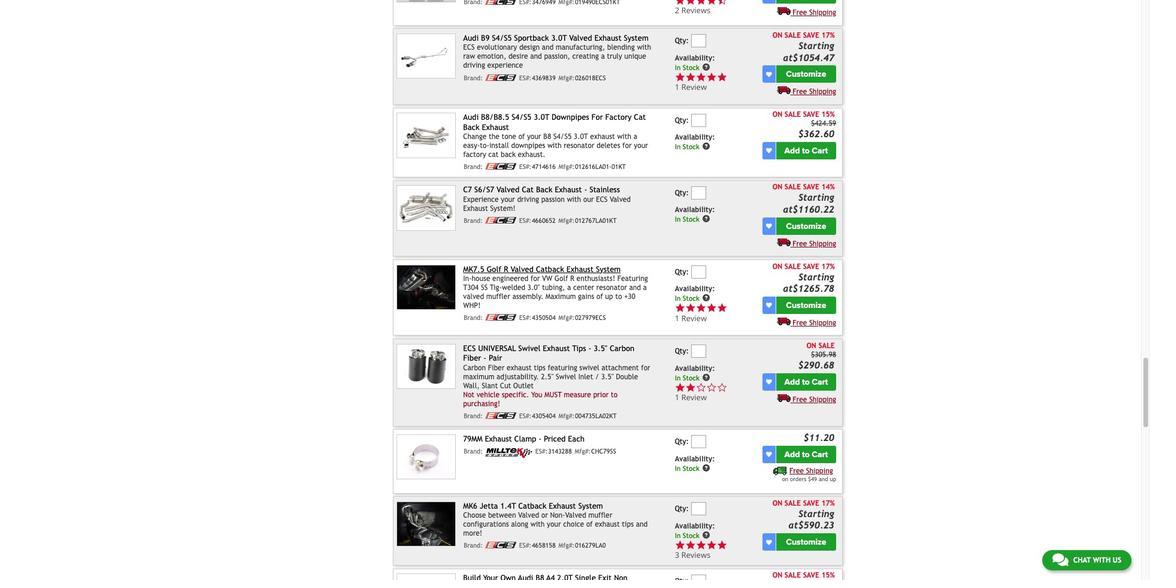 Task type: locate. For each thing, give the bounding box(es) containing it.
shipping down $1160.22
[[810, 239, 837, 248]]

question sign image
[[702, 142, 711, 150], [702, 373, 711, 382]]

es#: left 4369839
[[520, 74, 532, 81]]

7 in from the top
[[675, 531, 681, 540]]

15% inside on sale save 15% $424.59 $362.60
[[822, 111, 835, 119]]

2 brand: from the top
[[464, 163, 483, 170]]

1 availability: in stock from the top
[[675, 54, 716, 71]]

3 customize link from the top
[[777, 297, 837, 314]]

1 empty star image from the left
[[696, 382, 707, 393]]

mfg#: right 4714616
[[559, 163, 575, 170]]

save inside on sale save 15% $424.59 $362.60
[[804, 111, 820, 119]]

brand: for mk6 jetta 1.4t catback exhaust system
[[464, 542, 483, 549]]

availability: in stock for 4th question sign image
[[675, 455, 716, 472]]

swivel up adjustability.
[[519, 344, 541, 353]]

4 availability: in stock from the top
[[675, 285, 716, 303]]

with left the our
[[567, 195, 582, 204]]

half star image
[[717, 0, 728, 6]]

your right deletes
[[634, 142, 649, 150]]

to down $362.60
[[803, 146, 810, 156]]

sportback
[[515, 34, 549, 43]]

your down non-
[[547, 521, 561, 529]]

0 horizontal spatial cat
[[522, 186, 534, 195]]

system up blending
[[624, 34, 649, 43]]

a inside audi b8/b8.5 s4/s5 3.0t downpipes for factory cat back exhaust change the tone of your b8 s4/s5 3.0t exhaust with a easy-to-install downpipes with resonator deletes for your factory cat back exhaust.
[[634, 133, 638, 141]]

1 3 reviews link from the top
[[675, 540, 761, 561]]

ecs - corporate logo image for b8/b8.5
[[485, 163, 517, 170]]

for inside 'ecs universal swivel exhaust tips - 3.5" carbon fiber - pair carbon fiber exhaust tips featuring swivel attachment for maximum adjustability. 2.5" swivel inlet / 3.5" double wall, slant cut outlet not vehicle specific. you must measure prior to purchasing!'
[[642, 364, 651, 372]]

15% down $590.23
[[822, 572, 835, 580]]

3 1 from the top
[[675, 392, 680, 403]]

brand: for c7 s6/s7 valved cat back exhaust - stainless
[[464, 217, 483, 224]]

0 vertical spatial catback
[[536, 265, 565, 274]]

cart for $290.68
[[812, 377, 829, 387]]

customize link for $1265.78
[[777, 297, 837, 314]]

of inside mk7.5 golf r valved catback exhaust system in-house engineered for vw golf r enthusiasts! featuring t304 ss tig-welded 3.0" tubing, a center resonator and a valved muffler assembly. maximum gains of up to +30 whp!
[[597, 293, 603, 301]]

to right prior
[[611, 391, 618, 399]]

1 availability: from the top
[[675, 54, 716, 62]]

free shipping for $1160.22
[[793, 239, 837, 248]]

2 audi from the top
[[464, 113, 479, 122]]

1 vertical spatial catback
[[519, 502, 547, 511]]

sale up $305.98
[[819, 342, 835, 350]]

on sale $305.98 $290.68
[[799, 342, 837, 370]]

qty: for mk7.5 golf r valved catback exhaust system
[[675, 268, 689, 276]]

3.0t
[[552, 34, 567, 43], [534, 113, 550, 122], [574, 133, 588, 141]]

audi inside audi b8/b8.5 s4/s5 3.0t downpipes for factory cat back exhaust change the tone of your b8 s4/s5 3.0t exhaust with a easy-to-install downpipes with resonator deletes for your factory cat back exhaust.
[[464, 113, 479, 122]]

012616la01-
[[575, 163, 612, 170]]

at for $1160.22
[[784, 204, 793, 215]]

deletes
[[597, 142, 621, 150]]

truly
[[607, 52, 623, 61]]

$49
[[809, 476, 818, 482]]

0 horizontal spatial empty star image
[[696, 382, 707, 393]]

4305404
[[532, 412, 556, 419]]

passion
[[542, 195, 565, 204]]

es#4305404 - 004735la02kt - ecs universal swivel exhaust tips - 3.5" carbon fiber - pair - carbon fiber exhaust tips featuring swivel attachment for maximum adjustability. 2.5" swivel inlet / 3.5" double wall, slant cut outlet - ecs - audi bmw volkswagen mercedes benz mini porsche image
[[397, 344, 456, 389]]

2 cart from the top
[[812, 377, 829, 387]]

availability: in stock
[[675, 54, 716, 71], [675, 133, 716, 151], [675, 206, 716, 223], [675, 285, 716, 303], [675, 364, 716, 382], [675, 455, 716, 472], [675, 522, 716, 540]]

2 vertical spatial of
[[587, 521, 593, 529]]

empty star image
[[707, 382, 717, 393]]

1 horizontal spatial swivel
[[556, 373, 577, 381]]

driving inside audi b9 s4/s5 sportback 3.0t valved exhaust system ecs evolutionary design and manufacturing, blending with raw emotion, desire and passion, creating a truly unique driving experience
[[464, 61, 486, 70]]

2 availability: in stock from the top
[[675, 133, 716, 151]]

3 qty: from the top
[[675, 189, 689, 197]]

1 add to wish list image from the top
[[767, 223, 773, 229]]

6 availability: in stock from the top
[[675, 455, 716, 472]]

7 ecs - corporate logo image from the top
[[485, 542, 517, 549]]

3.5" right the /
[[602, 373, 614, 381]]

es#: 3143288 mfg#: chc79ss
[[536, 448, 617, 455]]

and inside mk7.5 golf r valved catback exhaust system in-house engineered for vw golf r enthusiasts! featuring t304 ss tig-welded 3.0" tubing, a center resonator and a valved muffler assembly. maximum gains of up to +30 whp!
[[630, 284, 641, 292]]

2 vertical spatial add to cart button
[[777, 446, 837, 463]]

muffler up "016279la0"
[[589, 512, 613, 520]]

save for $1265.78
[[804, 262, 820, 271]]

1 horizontal spatial golf
[[555, 275, 569, 283]]

for right attachment on the bottom right of page
[[642, 364, 651, 372]]

0 vertical spatial 3.0t
[[552, 34, 567, 43]]

on sale save 17% down orders
[[773, 499, 835, 508]]

15% for on sale save 15% $424.59 $362.60
[[822, 111, 835, 119]]

17% for $1054.47
[[822, 31, 835, 40]]

17% up $590.23
[[822, 499, 835, 508]]

cat
[[634, 113, 646, 122], [522, 186, 534, 195]]

1 add to cart button from the top
[[777, 142, 837, 159]]

1 audi from the top
[[464, 34, 479, 43]]

with up unique
[[637, 43, 652, 52]]

add to cart button for $290.68
[[777, 373, 837, 391]]

s4/s5 up evolutionary
[[492, 34, 512, 43]]

add down on sale save 15% $424.59 $362.60
[[785, 146, 801, 156]]

r up the center
[[571, 275, 575, 283]]

mfg#: for downpipes
[[559, 163, 575, 170]]

the
[[489, 133, 500, 141]]

2 vertical spatial for
[[642, 364, 651, 372]]

3.5" right tips
[[594, 344, 608, 353]]

2 ecs - corporate logo image from the top
[[485, 74, 517, 81]]

2 availability: from the top
[[675, 133, 716, 141]]

mk7.5 golf r valved catback exhaust system link
[[464, 265, 621, 274]]

3 question sign image from the top
[[702, 294, 711, 302]]

add to cart down the $290.68 on the bottom
[[785, 377, 829, 387]]

of up 'downpipes'
[[519, 133, 525, 141]]

fiber up maximum
[[464, 354, 482, 363]]

1 customize from the top
[[787, 69, 827, 79]]

2 stock from the top
[[683, 142, 700, 151]]

$1265.78
[[793, 283, 835, 294]]

reviews for 3 reviews
[[682, 550, 711, 561]]

2 add from the top
[[785, 377, 801, 387]]

customize link for $590.23
[[777, 534, 837, 551]]

2 vertical spatial exhaust
[[595, 521, 620, 529]]

design
[[520, 43, 540, 52]]

2 add to wish list image from the top
[[767, 302, 773, 308]]

3 cart from the top
[[812, 449, 829, 460]]

0 horizontal spatial muffler
[[487, 293, 511, 301]]

es#: 4369839 mfg#: 026018ecs
[[520, 74, 606, 81]]

2 add to cart button from the top
[[777, 373, 837, 391]]

chc79ss
[[592, 448, 617, 455]]

sale down $590.23
[[785, 572, 802, 580]]

empty star image
[[696, 382, 707, 393], [717, 382, 728, 393]]

ecs - corporate logo image for golf
[[485, 314, 517, 321]]

1 vertical spatial cat
[[522, 186, 534, 195]]

free up $1054.47
[[793, 8, 808, 17]]

starting at
[[784, 40, 835, 63], [784, 192, 835, 215], [784, 271, 835, 294], [789, 508, 835, 531]]

6 availability: from the top
[[675, 455, 716, 463]]

blending
[[608, 43, 635, 52]]

2 vertical spatial cart
[[812, 449, 829, 460]]

1 review link
[[675, 72, 761, 92], [675, 82, 728, 92], [675, 303, 761, 324], [675, 313, 728, 324], [675, 382, 761, 403], [675, 392, 728, 403]]

brand: down 79mm
[[464, 448, 483, 455]]

exhaust up blending
[[595, 34, 622, 43]]

reviews right 2
[[682, 5, 711, 16]]

0 vertical spatial cart
[[812, 146, 829, 156]]

add up orders
[[785, 449, 801, 460]]

for right deletes
[[623, 142, 632, 150]]

1 add to cart from the top
[[785, 146, 829, 156]]

shipping
[[810, 8, 837, 17], [810, 88, 837, 96], [810, 239, 837, 248], [810, 319, 837, 327], [810, 395, 837, 404], [807, 467, 834, 475]]

s6/s7
[[475, 186, 495, 195]]

mfg#: for 3.0t
[[559, 74, 575, 81]]

system
[[624, 34, 649, 43], [596, 265, 621, 274], [579, 502, 603, 511]]

add to wish list image
[[767, 71, 773, 77], [767, 148, 773, 154]]

exhaust up non-
[[549, 502, 576, 511]]

driving down raw
[[464, 61, 486, 70]]

2 free shipping from the top
[[793, 88, 837, 96]]

muffler down tig-
[[487, 293, 511, 301]]

easy-
[[464, 142, 480, 150]]

valved down mk6 jetta 1.4t catback exhaust system link
[[519, 512, 540, 520]]

5 save from the top
[[804, 499, 820, 508]]

2 qty: from the top
[[675, 116, 689, 124]]

question sign image for $590.23
[[702, 531, 711, 539]]

3 starting from the top
[[799, 271, 835, 282]]

1 in from the top
[[675, 63, 681, 71]]

4 question sign image from the top
[[702, 464, 711, 472]]

starting for $1265.78
[[799, 271, 835, 282]]

of right the 'choice'
[[587, 521, 593, 529]]

at
[[784, 52, 793, 63], [784, 204, 793, 215], [784, 283, 793, 294], [789, 520, 799, 531]]

2 17% from the top
[[822, 262, 835, 271]]

2 vertical spatial review
[[682, 392, 707, 403]]

2 vertical spatial add to cart
[[785, 449, 829, 460]]

tips right the 'choice'
[[622, 521, 634, 529]]

ecs - corporate logo image
[[485, 0, 517, 5], [485, 74, 517, 81], [485, 163, 517, 170], [485, 217, 517, 224], [485, 314, 517, 321], [485, 412, 517, 419], [485, 542, 517, 549]]

resonator up es#: 4714616 mfg#: 012616la01-01kt
[[564, 142, 595, 150]]

cart down $362.60
[[812, 146, 829, 156]]

es#3476949 - 019490ecs01kt - b9 a4/a5 4" direct-fit exhaust tips - black chrome - pair - a pair of direct-fit exhaust tips for the b9 a4/a5. no modifications necessary - ecs - audi image
[[397, 0, 456, 2]]

in for question sign image corresponding to $590.23
[[675, 531, 681, 540]]

to left +30 at right bottom
[[616, 293, 622, 301]]

0 vertical spatial review
[[682, 82, 707, 92]]

ecs - corporate logo image for s6/s7
[[485, 217, 517, 224]]

availability: in stock for question sign image associated with $1265.78
[[675, 285, 716, 303]]

2
[[675, 5, 680, 16]]

starting
[[799, 40, 835, 51], [799, 192, 835, 203], [799, 271, 835, 282], [799, 508, 835, 519]]

1 horizontal spatial back
[[536, 186, 553, 195]]

up inside free shipping on orders $49 and up
[[831, 476, 837, 482]]

on
[[783, 476, 789, 482]]

add to wish list image
[[767, 223, 773, 229], [767, 302, 773, 308], [767, 379, 773, 385], [767, 451, 773, 457], [767, 539, 773, 545]]

enthusiasts!
[[577, 275, 616, 283]]

exhaust up deletes
[[591, 133, 616, 141]]

1 vertical spatial 3.0t
[[534, 113, 550, 122]]

on inside on sale $305.98 $290.68
[[807, 342, 817, 350]]

es#4660652 - 012767la01kt - c7 s6/s7 valved cat back exhaust - stainless - experience your driving passion with our ecs valved exhaust system! - ecs - audi image
[[397, 186, 456, 231]]

exhaust inside mk7.5 golf r valved catback exhaust system in-house engineered for vw golf r enthusiasts! featuring t304 ss tig-welded 3.0" tubing, a center resonator and a valved muffler assembly. maximum gains of up to +30 whp!
[[567, 265, 594, 274]]

4660652
[[532, 217, 556, 224]]

0 vertical spatial driving
[[464, 61, 486, 70]]

in-
[[464, 275, 472, 283]]

to
[[803, 146, 810, 156], [616, 293, 622, 301], [803, 377, 810, 387], [611, 391, 618, 399], [803, 449, 810, 460]]

in for 1st question sign icon from the bottom of the page
[[675, 374, 681, 382]]

2 reviews from the top
[[682, 550, 711, 561]]

2 horizontal spatial of
[[597, 293, 603, 301]]

mfg#: right 4369839
[[559, 74, 575, 81]]

1 vertical spatial add to cart button
[[777, 373, 837, 391]]

availability: for 4th question sign image
[[675, 455, 716, 463]]

carbon up attachment on the bottom right of page
[[610, 344, 635, 353]]

1 vertical spatial cart
[[812, 377, 829, 387]]

5 qty: from the top
[[675, 347, 689, 356]]

reviews right 3
[[682, 550, 711, 561]]

1 horizontal spatial of
[[587, 521, 593, 529]]

customize down $1160.22
[[787, 221, 827, 231]]

golf up 'house'
[[487, 265, 502, 274]]

cart
[[812, 146, 829, 156], [812, 377, 829, 387], [812, 449, 829, 460]]

audi for ecs
[[464, 34, 479, 43]]

2 vertical spatial system
[[579, 502, 603, 511]]

3 availability: from the top
[[675, 206, 716, 214]]

exhaust inside 'ecs universal swivel exhaust tips - 3.5" carbon fiber - pair carbon fiber exhaust tips featuring swivel attachment for maximum adjustability. 2.5" swivel inlet / 3.5" double wall, slant cut outlet not vehicle specific. you must measure prior to purchasing!'
[[507, 364, 532, 372]]

add down the $290.68 on the bottom
[[785, 377, 801, 387]]

3 reviews link
[[675, 540, 761, 561], [675, 550, 728, 561]]

add
[[785, 146, 801, 156], [785, 377, 801, 387], [785, 449, 801, 460]]

in for question sign image associated with $1265.78
[[675, 294, 681, 303]]

orders
[[791, 476, 807, 482]]

ecs down stainless
[[596, 195, 608, 204]]

es#: 4305404 mfg#: 004735la02kt
[[520, 412, 617, 419]]

exhaust inside 'mk6 jetta 1.4t catback exhaust system choose between valved or non-valved muffler configurations along with your choice of exhaust tips and more!'
[[549, 502, 576, 511]]

3 add to cart button from the top
[[777, 446, 837, 463]]

0 vertical spatial ecs
[[464, 43, 475, 52]]

of right gains
[[597, 293, 603, 301]]

0 vertical spatial 1 review
[[675, 82, 707, 92]]

with inside chat with us link
[[1094, 556, 1111, 565]]

brand: down raw
[[464, 74, 483, 81]]

shipping up $49
[[807, 467, 834, 475]]

1 vertical spatial 17%
[[822, 262, 835, 271]]

3.0t up passion,
[[552, 34, 567, 43]]

1 vertical spatial back
[[536, 186, 553, 195]]

customize
[[787, 69, 827, 79], [787, 221, 827, 231], [787, 300, 827, 310], [787, 537, 827, 547]]

1 vertical spatial ecs
[[596, 195, 608, 204]]

0 vertical spatial add to wish list image
[[767, 71, 773, 77]]

5 question sign image from the top
[[702, 531, 711, 539]]

0 horizontal spatial resonator
[[564, 142, 595, 150]]

1 vertical spatial system
[[596, 265, 621, 274]]

1 horizontal spatial empty star image
[[717, 382, 728, 393]]

system up enthusiasts!
[[596, 265, 621, 274]]

1 on sale save 17% from the top
[[773, 31, 835, 40]]

question sign image for $1054.47
[[702, 63, 711, 71]]

valved
[[464, 293, 484, 301]]

es#: down priced
[[536, 448, 548, 455]]

free shipping for $1054.47
[[793, 88, 837, 96]]

prior
[[594, 391, 609, 399]]

with down or
[[531, 521, 545, 529]]

- up the our
[[585, 186, 588, 195]]

1 review for $1054.47
[[675, 82, 707, 92]]

1 1 review from the top
[[675, 82, 707, 92]]

audi for back
[[464, 113, 479, 122]]

7 qty: from the top
[[675, 505, 689, 513]]

availability: for question sign image related to $1054.47
[[675, 54, 716, 62]]

system inside 'mk6 jetta 1.4t catback exhaust system choose between valved or non-valved muffler configurations along with your choice of exhaust tips and more!'
[[579, 502, 603, 511]]

exhaust up featuring
[[543, 344, 570, 353]]

None text field
[[691, 114, 706, 127], [691, 265, 706, 279], [691, 435, 706, 449], [691, 502, 706, 516], [691, 114, 706, 127], [691, 265, 706, 279], [691, 435, 706, 449], [691, 502, 706, 516]]

1 reviews from the top
[[682, 5, 711, 16]]

2 review from the top
[[682, 313, 707, 324]]

0 vertical spatial fiber
[[464, 354, 482, 363]]

es#: 4660652 mfg#: 012767la01kt
[[520, 217, 617, 224]]

exhaust up adjustability.
[[507, 364, 532, 372]]

0 vertical spatial add
[[785, 146, 801, 156]]

ss
[[481, 284, 488, 292]]

7 availability: in stock from the top
[[675, 522, 716, 540]]

7 brand: from the top
[[464, 542, 483, 549]]

2 2 reviews link from the top
[[675, 5, 728, 16]]

of
[[519, 133, 525, 141], [597, 293, 603, 301], [587, 521, 593, 529]]

4 in from the top
[[675, 294, 681, 303]]

free shipping image
[[777, 7, 791, 15], [777, 238, 791, 246], [777, 317, 791, 325], [777, 394, 791, 402], [774, 467, 788, 476]]

3 on sale save 17% from the top
[[773, 499, 835, 508]]

star image
[[675, 0, 686, 6], [696, 0, 707, 6], [675, 72, 686, 82], [686, 72, 696, 82], [696, 72, 707, 82], [717, 72, 728, 82], [686, 303, 696, 313], [696, 303, 707, 313], [707, 303, 717, 313], [686, 382, 696, 393], [707, 540, 717, 550], [717, 540, 728, 550]]

brand: for audi b9 s4/s5 sportback 3.0t valved exhaust system
[[464, 74, 483, 81]]

ecs - corporate logo image up b9
[[485, 0, 517, 5]]

1 vertical spatial add
[[785, 377, 801, 387]]

starting for $590.23
[[799, 508, 835, 519]]

15%
[[822, 111, 835, 119], [822, 572, 835, 580]]

4 free shipping from the top
[[793, 319, 837, 327]]

1 vertical spatial exhaust
[[507, 364, 532, 372]]

5 add to wish list image from the top
[[767, 539, 773, 545]]

2 save from the top
[[804, 111, 820, 119]]

free shipping for $1265.78
[[793, 319, 837, 327]]

0 vertical spatial 1
[[675, 82, 680, 92]]

exhaust
[[595, 34, 622, 43], [482, 123, 509, 132], [555, 186, 582, 195], [464, 204, 488, 213], [567, 265, 594, 274], [543, 344, 570, 353], [485, 435, 512, 444], [549, 502, 576, 511]]

4658158
[[532, 542, 556, 549]]

0 vertical spatial audi
[[464, 34, 479, 43]]

availability: in stock for question sign image corresponding to $590.23
[[675, 522, 716, 540]]

3 in from the top
[[675, 215, 681, 223]]

on sale save 17% up $1265.78
[[773, 262, 835, 271]]

s4/s5 inside audi b9 s4/s5 sportback 3.0t valved exhaust system ecs evolutionary design and manufacturing, blending with raw emotion, desire and passion, creating a truly unique driving experience
[[492, 34, 512, 43]]

starting up $1160.22
[[799, 192, 835, 203]]

free up orders
[[790, 467, 805, 475]]

exhaust inside audi b9 s4/s5 sportback 3.0t valved exhaust system ecs evolutionary design and manufacturing, blending with raw emotion, desire and passion, creating a truly unique driving experience
[[595, 34, 622, 43]]

2 vertical spatial 1 review
[[675, 392, 707, 403]]

and inside free shipping on orders $49 and up
[[819, 476, 829, 482]]

ecs - corporate logo image down cat
[[485, 163, 517, 170]]

3 availability: in stock from the top
[[675, 206, 716, 223]]

es#4658158 - 016279la0 -  mk6 jetta 1.4t catback exhaust system - choose between valved or non-valved muffler configurations along with your choice of exhaust tips and more! - ecs - volkswagen image
[[397, 502, 456, 547]]

free down the $290.68 on the bottom
[[793, 395, 808, 404]]

customize link down $1054.47
[[777, 65, 837, 83]]

shipping inside free shipping on orders $49 and up
[[807, 467, 834, 475]]

add to cart button up free shipping on orders $49 and up
[[777, 446, 837, 463]]

cat inside audi b8/b8.5 s4/s5 3.0t downpipes for factory cat back exhaust change the tone of your b8 s4/s5 3.0t exhaust with a easy-to-install downpipes with resonator deletes for your factory cat back exhaust.
[[634, 113, 646, 122]]

purchasing!
[[464, 400, 501, 408]]

save for $1054.47
[[804, 31, 820, 40]]

and
[[542, 43, 554, 52], [531, 52, 542, 61], [630, 284, 641, 292], [819, 476, 829, 482], [636, 521, 648, 529]]

save for $590.23
[[804, 499, 820, 508]]

0 horizontal spatial driving
[[464, 61, 486, 70]]

1 vertical spatial audi
[[464, 113, 479, 122]]

0 horizontal spatial 3.0t
[[534, 113, 550, 122]]

1 horizontal spatial driving
[[518, 195, 540, 204]]

0 vertical spatial exhaust
[[591, 133, 616, 141]]

1 vertical spatial review
[[682, 313, 707, 324]]

back up the passion
[[536, 186, 553, 195]]

audi inside audi b9 s4/s5 sportback 3.0t valved exhaust system ecs evolutionary design and manufacturing, blending with raw emotion, desire and passion, creating a truly unique driving experience
[[464, 34, 479, 43]]

save up $1054.47
[[804, 31, 820, 40]]

starting for $1160.22
[[799, 192, 835, 203]]

1 vertical spatial 15%
[[822, 572, 835, 580]]

mfg#: for back
[[559, 217, 575, 224]]

es#4714616 - 012616la01-01kt - audi b8/b8.5 s4/s5 3.0t downpipes for factory cat back exhaust - change the tone of your b8 s4/s5 3.0t exhaust with a easy-to-install downpipes with resonator deletes for your factory cat back exhaust. - ecs - audi image
[[397, 113, 456, 158]]

valved up 'manufacturing,'
[[570, 34, 593, 43]]

your
[[527, 133, 542, 141], [634, 142, 649, 150], [501, 195, 515, 204], [547, 521, 561, 529]]

carbon up maximum
[[464, 364, 486, 372]]

s4/s5 for sportback
[[492, 34, 512, 43]]

to inside mk7.5 golf r valved catback exhaust system in-house engineered for vw golf r enthusiasts! featuring t304 ss tig-welded 3.0" tubing, a center resonator and a valved muffler assembly. maximum gains of up to +30 whp!
[[616, 293, 622, 301]]

qty: for mk6 jetta 1.4t catback exhaust system
[[675, 505, 689, 513]]

customize for $1160.22
[[787, 221, 827, 231]]

b8/b8.5
[[481, 113, 510, 122]]

17% up $1054.47
[[822, 31, 835, 40]]

ecs - corporate logo image down tig-
[[485, 314, 517, 321]]

1 17% from the top
[[822, 31, 835, 40]]

1 vertical spatial driving
[[518, 195, 540, 204]]

on sale save 17%
[[773, 31, 835, 40], [773, 262, 835, 271], [773, 499, 835, 508]]

stock
[[683, 63, 700, 71], [683, 142, 700, 151], [683, 215, 700, 223], [683, 294, 700, 303], [683, 374, 700, 382], [683, 464, 700, 472], [683, 531, 700, 540]]

ecs up raw
[[464, 43, 475, 52]]

1 vertical spatial up
[[831, 476, 837, 482]]

or
[[542, 512, 548, 520]]

6 in from the top
[[675, 464, 681, 472]]

0 horizontal spatial up
[[606, 293, 614, 301]]

2 vertical spatial 17%
[[822, 499, 835, 508]]

mk6 jetta 1.4t catback exhaust system link
[[464, 502, 603, 511]]

1 vertical spatial 1
[[675, 313, 680, 324]]

0 vertical spatial s4/s5
[[492, 34, 512, 43]]

qty: for c7 s6/s7 valved cat back exhaust - stainless
[[675, 189, 689, 197]]

on sale save 17% for $1265.78
[[773, 262, 835, 271]]

es#: for design
[[520, 74, 532, 81]]

save
[[804, 31, 820, 40], [804, 111, 820, 119], [804, 183, 820, 191], [804, 262, 820, 271], [804, 499, 820, 508], [804, 572, 820, 580]]

1 horizontal spatial resonator
[[597, 284, 628, 292]]

0 vertical spatial question sign image
[[702, 142, 711, 150]]

3 save from the top
[[804, 183, 820, 191]]

add to cart button for $362.60
[[777, 142, 837, 159]]

back up change at the left of the page
[[464, 123, 480, 132]]

mfg#: for catback
[[559, 314, 575, 321]]

0 vertical spatial add to cart
[[785, 146, 829, 156]]

es#: for pair
[[520, 412, 532, 419]]

1 vertical spatial s4/s5
[[512, 113, 532, 122]]

reviews for 2 reviews
[[682, 5, 711, 16]]

add to cart for $362.60
[[785, 146, 829, 156]]

1 vertical spatial for
[[531, 275, 540, 283]]

1 vertical spatial muffler
[[589, 512, 613, 520]]

with left us
[[1094, 556, 1111, 565]]

free shipping on orders $49 and up
[[783, 467, 837, 482]]

1 starting from the top
[[799, 40, 835, 51]]

None text field
[[691, 34, 706, 48], [691, 186, 706, 199], [691, 345, 706, 358], [691, 575, 706, 580], [691, 34, 706, 48], [691, 186, 706, 199], [691, 345, 706, 358], [691, 575, 706, 580]]

1 horizontal spatial cat
[[634, 113, 646, 122]]

1 vertical spatial add to wish list image
[[767, 148, 773, 154]]

2 vertical spatial 3.0t
[[574, 133, 588, 141]]

house
[[472, 275, 491, 283]]

0 vertical spatial tips
[[534, 364, 546, 372]]

3.0t down the downpipes
[[574, 133, 588, 141]]

1 horizontal spatial muffler
[[589, 512, 613, 520]]

3 1 review from the top
[[675, 392, 707, 403]]

your inside c7 s6/s7 valved cat back exhaust - stainless experience your driving passion with our ecs valved exhaust system!
[[501, 195, 515, 204]]

welded
[[502, 284, 526, 292]]

1 vertical spatial fiber
[[488, 364, 505, 372]]

exhaust inside audi b8/b8.5 s4/s5 3.0t downpipes for factory cat back exhaust change the tone of your b8 s4/s5 3.0t exhaust with a easy-to-install downpipes with resonator deletes for your factory cat back exhaust.
[[591, 133, 616, 141]]

1 add from the top
[[785, 146, 801, 156]]

2 on sale save 17% from the top
[[773, 262, 835, 271]]

ecs universal swivel exhaust tips - 3.5" carbon fiber - pair link
[[464, 344, 635, 363]]

2 add to cart from the top
[[785, 377, 829, 387]]

clamp
[[515, 435, 537, 444]]

0 vertical spatial of
[[519, 133, 525, 141]]

exhaust up "016279la0"
[[595, 521, 620, 529]]

exhaust
[[591, 133, 616, 141], [507, 364, 532, 372], [595, 521, 620, 529]]

2 customize link from the top
[[777, 217, 837, 235]]

qty: for audi b9 s4/s5 sportback 3.0t valved exhaust system
[[675, 37, 689, 45]]

chat with us
[[1074, 556, 1122, 565]]

availability: for question sign image corresponding to $590.23
[[675, 522, 716, 530]]

valved inside mk7.5 golf r valved catback exhaust system in-house engineered for vw golf r enthusiasts! featuring t304 ss tig-welded 3.0" tubing, a center resonator and a valved muffler assembly. maximum gains of up to +30 whp!
[[511, 265, 534, 274]]

tips up 2.5"
[[534, 364, 546, 372]]

availability: for 1st question sign icon from the bottom of the page
[[675, 364, 716, 373]]

5 brand: from the top
[[464, 412, 483, 419]]

3 free shipping from the top
[[793, 239, 837, 248]]

1 horizontal spatial carbon
[[610, 344, 635, 353]]

0 horizontal spatial carbon
[[464, 364, 486, 372]]

1 horizontal spatial for
[[623, 142, 632, 150]]

valved
[[570, 34, 593, 43], [497, 186, 520, 195], [610, 195, 631, 204], [511, 265, 534, 274], [519, 512, 540, 520], [566, 512, 587, 520]]

add to cart button down the $290.68 on the bottom
[[777, 373, 837, 391]]

3 17% from the top
[[822, 499, 835, 508]]

to-
[[480, 142, 490, 150]]

2 horizontal spatial for
[[642, 364, 651, 372]]

2 in from the top
[[675, 142, 681, 151]]

1 cart from the top
[[812, 146, 829, 156]]

catback inside 'mk6 jetta 1.4t catback exhaust system choose between valved or non-valved muffler configurations along with your choice of exhaust tips and more!'
[[519, 502, 547, 511]]

free
[[793, 8, 808, 17], [793, 88, 808, 96], [793, 239, 808, 248], [793, 319, 808, 327], [793, 395, 808, 404], [790, 467, 805, 475]]

comments image
[[1053, 553, 1069, 567]]

creating
[[573, 52, 599, 61]]

2 starting from the top
[[799, 192, 835, 203]]

0 vertical spatial up
[[606, 293, 614, 301]]

with
[[637, 43, 652, 52], [618, 133, 632, 141], [548, 142, 562, 150], [567, 195, 582, 204], [531, 521, 545, 529], [1094, 556, 1111, 565]]

2 vertical spatial ecs
[[464, 344, 476, 353]]

1 horizontal spatial fiber
[[488, 364, 505, 372]]

1 review for $1265.78
[[675, 313, 707, 324]]

availability: in stock for question sign image related to $1054.47
[[675, 54, 716, 71]]

ecs inside c7 s6/s7 valved cat back exhaust - stainless experience your driving passion with our ecs valved exhaust system!
[[596, 195, 608, 204]]

r up engineered at the top left
[[504, 265, 509, 274]]

$1160.22
[[793, 204, 835, 215]]

1 horizontal spatial up
[[831, 476, 837, 482]]

3.0t up b8
[[534, 113, 550, 122]]

star image
[[686, 0, 696, 6], [707, 0, 717, 6], [707, 72, 717, 82], [675, 303, 686, 313], [717, 303, 728, 313], [675, 382, 686, 393], [675, 540, 686, 550], [686, 540, 696, 550], [696, 540, 707, 550]]

$590.23
[[799, 520, 835, 531]]

3 add to cart from the top
[[785, 449, 829, 460]]

mfg#: right the 4660652
[[559, 217, 575, 224]]

1 vertical spatial reviews
[[682, 550, 711, 561]]

brand: down whp!
[[464, 314, 483, 321]]

exhaust.
[[518, 151, 546, 159]]

choose
[[464, 512, 486, 520]]

1 brand: from the top
[[464, 74, 483, 81]]

ecs inside 'ecs universal swivel exhaust tips - 3.5" carbon fiber - pair carbon fiber exhaust tips featuring swivel attachment for maximum adjustability. 2.5" swivel inlet / 3.5" double wall, slant cut outlet not vehicle specific. you must measure prior to purchasing!'
[[464, 344, 476, 353]]

/
[[596, 373, 599, 381]]

2 1 review from the top
[[675, 313, 707, 324]]

6 ecs - corporate logo image from the top
[[485, 412, 517, 419]]

1 horizontal spatial tips
[[622, 521, 634, 529]]

0 horizontal spatial of
[[519, 133, 525, 141]]

add to cart button down $362.60
[[777, 142, 837, 159]]

starting up $590.23
[[799, 508, 835, 519]]

add to wish list image for $1265.78
[[767, 302, 773, 308]]

cat inside c7 s6/s7 valved cat back exhaust - stainless experience your driving passion with our ecs valved exhaust system!
[[522, 186, 534, 195]]

mfg#: for exhaust
[[559, 542, 575, 549]]

0 vertical spatial reviews
[[682, 5, 711, 16]]

resonator
[[564, 142, 595, 150], [597, 284, 628, 292]]

4 starting from the top
[[799, 508, 835, 519]]

1 vertical spatial swivel
[[556, 373, 577, 381]]

save for $1160.22
[[804, 183, 820, 191]]

starting at for $1054.47
[[784, 40, 835, 63]]

1 vertical spatial on sale save 17%
[[773, 262, 835, 271]]

es#:
[[520, 74, 532, 81], [520, 163, 532, 170], [520, 217, 532, 224], [520, 314, 532, 321], [520, 412, 532, 419], [536, 448, 548, 455], [520, 542, 532, 549]]

4 customize from the top
[[787, 537, 827, 547]]

2 vertical spatial on sale save 17%
[[773, 499, 835, 508]]

resonator inside audi b8/b8.5 s4/s5 3.0t downpipes for factory cat back exhaust change the tone of your b8 s4/s5 3.0t exhaust with a easy-to-install downpipes with resonator deletes for your factory cat back exhaust.
[[564, 142, 595, 150]]

must
[[545, 391, 562, 399]]

s4/s5
[[492, 34, 512, 43], [512, 113, 532, 122], [554, 133, 572, 141]]

double
[[616, 373, 639, 381]]

2 1 from the top
[[675, 313, 680, 324]]

2 vertical spatial add
[[785, 449, 801, 460]]

0 horizontal spatial for
[[531, 275, 540, 283]]

customize down $1054.47
[[787, 69, 827, 79]]

exhaust up the milltek sport - corporate logo
[[485, 435, 512, 444]]

question sign image
[[702, 63, 711, 71], [702, 215, 711, 223], [702, 294, 711, 302], [702, 464, 711, 472], [702, 531, 711, 539]]

your up system! on the left
[[501, 195, 515, 204]]

0 vertical spatial on sale save 17%
[[773, 31, 835, 40]]

on sale save 17% for $1054.47
[[773, 31, 835, 40]]

3.5"
[[594, 344, 608, 353], [602, 373, 614, 381]]

back inside audi b8/b8.5 s4/s5 3.0t downpipes for factory cat back exhaust change the tone of your b8 s4/s5 3.0t exhaust with a easy-to-install downpipes with resonator deletes for your factory cat back exhaust.
[[464, 123, 480, 132]]

1 vertical spatial r
[[571, 275, 575, 283]]

free down $1265.78
[[793, 319, 808, 327]]

2 question sign image from the top
[[702, 215, 711, 223]]

es#4350504 - 027979ecs -  mk7.5 golf r valved catback exhaust system  - in-house engineered for vw golf r enthusiasts! featuring t304 ss tig-welded 3.0" tubing, a center resonator and a valved muffler assembly. maximum gains of up to +30 whp! - ecs - volkswagen image
[[397, 265, 456, 310]]

0 horizontal spatial swivel
[[519, 344, 541, 353]]

0 vertical spatial add to cart button
[[777, 142, 837, 159]]

0 vertical spatial resonator
[[564, 142, 595, 150]]

1 vertical spatial tips
[[622, 521, 634, 529]]

mfg#: down the 'choice'
[[559, 542, 575, 549]]

2 15% from the top
[[822, 572, 835, 580]]

1 for $1265.78
[[675, 313, 680, 324]]



Task type: vqa. For each thing, say whether or not it's contained in the screenshot.
International Orders
no



Task type: describe. For each thing, give the bounding box(es) containing it.
sale up $1160.22
[[785, 183, 802, 191]]

emotion,
[[478, 52, 507, 61]]

outlet
[[514, 382, 534, 390]]

01kt
[[612, 163, 626, 170]]

79mm exhaust clamp - priced each link
[[464, 435, 585, 444]]

qty: for 79mm exhaust clamp - priced each
[[675, 438, 689, 446]]

on sale save 17% for $590.23
[[773, 499, 835, 508]]

passion,
[[545, 52, 571, 61]]

in for 4th question sign image from the bottom
[[675, 215, 681, 223]]

1 stock from the top
[[683, 63, 700, 71]]

availability: for first question sign icon
[[675, 133, 716, 141]]

5 stock from the top
[[683, 374, 700, 382]]

free inside free shipping on orders $49 and up
[[790, 467, 805, 475]]

pair
[[489, 354, 503, 363]]

for inside audi b8/b8.5 s4/s5 3.0t downpipes for factory cat back exhaust change the tone of your b8 s4/s5 3.0t exhaust with a easy-to-install downpipes with resonator deletes for your factory cat back exhaust.
[[623, 142, 632, 150]]

for inside mk7.5 golf r valved catback exhaust system in-house engineered for vw golf r enthusiasts! featuring t304 ss tig-welded 3.0" tubing, a center resonator and a valved muffler assembly. maximum gains of up to +30 whp!
[[531, 275, 540, 283]]

availability: for question sign image associated with $1265.78
[[675, 285, 716, 293]]

measure
[[564, 391, 592, 399]]

at for $1265.78
[[784, 283, 793, 294]]

shipping up $1054.47
[[810, 8, 837, 17]]

3 add from the top
[[785, 449, 801, 460]]

1 2 reviews link from the top
[[675, 0, 761, 16]]

audi b8/b8.5 s4/s5 3.0t downpipes for factory cat back exhaust change the tone of your b8 s4/s5 3.0t exhaust with a easy-to-install downpipes with resonator deletes for your factory cat back exhaust.
[[464, 113, 649, 159]]

5 1 review link from the top
[[675, 382, 761, 403]]

choice
[[564, 521, 585, 529]]

to inside 'ecs universal swivel exhaust tips - 3.5" carbon fiber - pair carbon fiber exhaust tips featuring swivel attachment for maximum adjustability. 2.5" swivel inlet / 3.5" double wall, slant cut outlet not vehicle specific. you must measure prior to purchasing!'
[[611, 391, 618, 399]]

starting at for $1160.22
[[784, 192, 835, 215]]

vehicle
[[477, 391, 500, 399]]

6 save from the top
[[804, 572, 820, 580]]

012767la01kt
[[575, 217, 617, 224]]

muffler inside 'mk6 jetta 1.4t catback exhaust system choose between valved or non-valved muffler configurations along with your choice of exhaust tips and more!'
[[589, 512, 613, 520]]

6 stock from the top
[[683, 464, 700, 472]]

2.5"
[[541, 373, 554, 381]]

exhaust inside 'ecs universal swivel exhaust tips - 3.5" carbon fiber - pair carbon fiber exhaust tips featuring swivel attachment for maximum adjustability. 2.5" swivel inlet / 3.5" double wall, slant cut outlet not vehicle specific. you must measure prior to purchasing!'
[[543, 344, 570, 353]]

es#: 4714616 mfg#: 012616la01-01kt
[[520, 163, 626, 170]]

- inside c7 s6/s7 valved cat back exhaust - stainless experience your driving passion with our ecs valved exhaust system!
[[585, 186, 588, 195]]

3 review from the top
[[682, 392, 707, 403]]

mk7.5
[[464, 265, 485, 274]]

sale up $1265.78
[[785, 262, 802, 271]]

change
[[464, 133, 487, 141]]

downpipes
[[512, 142, 546, 150]]

shipping up the $424.59
[[810, 88, 837, 96]]

17% for $1265.78
[[822, 262, 835, 271]]

your inside 'mk6 jetta 1.4t catback exhaust system choose between valved or non-valved muffler configurations along with your choice of exhaust tips and more!'
[[547, 521, 561, 529]]

valved inside audi b9 s4/s5 sportback 3.0t valved exhaust system ecs evolutionary design and manufacturing, blending with raw emotion, desire and passion, creating a truly unique driving experience
[[570, 34, 593, 43]]

featuring
[[618, 275, 648, 283]]

tone
[[502, 133, 517, 141]]

gains
[[578, 293, 595, 301]]

add to cart for $290.68
[[785, 377, 829, 387]]

004735la02kt
[[575, 412, 617, 419]]

with inside audi b9 s4/s5 sportback 3.0t valved exhaust system ecs evolutionary design and manufacturing, blending with raw emotion, desire and passion, creating a truly unique driving experience
[[637, 43, 652, 52]]

es#: for change
[[520, 163, 532, 170]]

sale up $1054.47
[[785, 31, 802, 40]]

free shipping image
[[777, 86, 791, 94]]

center
[[574, 284, 595, 292]]

brand: for mk7.5 golf r valved catback exhaust system
[[464, 314, 483, 321]]

exhaust up the passion
[[555, 186, 582, 195]]

driving inside c7 s6/s7 valved cat back exhaust - stainless experience your driving passion with our ecs valved exhaust system!
[[518, 195, 540, 204]]

shipping up $305.98
[[810, 319, 837, 327]]

1 vertical spatial 3.5"
[[602, 373, 614, 381]]

026018ecs
[[575, 74, 606, 81]]

with inside 'mk6 jetta 1.4t catback exhaust system choose between valved or non-valved muffler configurations along with your choice of exhaust tips and more!'
[[531, 521, 545, 529]]

sale inside on sale save 15% $424.59 $362.60
[[785, 111, 802, 119]]

s4/s5 for 3.0t
[[512, 113, 532, 122]]

7 stock from the top
[[683, 531, 700, 540]]

to up free shipping on orders $49 and up
[[803, 449, 810, 460]]

0 vertical spatial golf
[[487, 265, 502, 274]]

cut
[[500, 382, 511, 390]]

system inside mk7.5 golf r valved catback exhaust system in-house engineered for vw golf r enthusiasts! featuring t304 ss tig-welded 3.0" tubing, a center resonator and a valved muffler assembly. maximum gains of up to +30 whp!
[[596, 265, 621, 274]]

you
[[532, 391, 543, 399]]

exhaust inside audi b8/b8.5 s4/s5 3.0t downpipes for factory cat back exhaust change the tone of your b8 s4/s5 3.0t exhaust with a easy-to-install downpipes with resonator deletes for your factory cat back exhaust.
[[482, 123, 509, 132]]

on sale save 15% $424.59 $362.60
[[773, 111, 837, 139]]

mfg#: for tips
[[559, 412, 575, 419]]

stainless
[[590, 186, 620, 195]]

inlet
[[579, 373, 594, 381]]

add to wish list image for $1160.22
[[767, 223, 773, 229]]

starting at for $1265.78
[[784, 271, 835, 294]]

customize link for $1160.22
[[777, 217, 837, 235]]

2 horizontal spatial 3.0t
[[574, 133, 588, 141]]

$424.59
[[812, 120, 837, 128]]

shipping down the $290.68 on the bottom
[[810, 395, 837, 404]]

review for $1054.47
[[682, 82, 707, 92]]

$1054.47
[[793, 52, 835, 63]]

unique
[[625, 52, 647, 61]]

maximum
[[546, 293, 576, 301]]

system inside audi b9 s4/s5 sportback 3.0t valved exhaust system ecs evolutionary design and manufacturing, blending with raw emotion, desire and passion, creating a truly unique driving experience
[[624, 34, 649, 43]]

at for $1054.47
[[784, 52, 793, 63]]

4 1 review link from the top
[[675, 313, 728, 324]]

availability: in stock for 1st question sign icon from the bottom of the page
[[675, 364, 716, 382]]

resonator inside mk7.5 golf r valved catback exhaust system in-house engineered for vw golf r enthusiasts! featuring t304 ss tig-welded 3.0" tubing, a center resonator and a valved muffler assembly. maximum gains of up to +30 whp!
[[597, 284, 628, 292]]

free down $1160.22
[[793, 239, 808, 248]]

priced
[[544, 435, 566, 444]]

mfg#: down each
[[575, 448, 591, 455]]

- left priced
[[539, 435, 542, 444]]

2 add to wish list image from the top
[[767, 148, 773, 154]]

3143288
[[548, 448, 572, 455]]

2 question sign image from the top
[[702, 373, 711, 382]]

question sign image for $1265.78
[[702, 294, 711, 302]]

free right free shipping image on the right top
[[793, 88, 808, 96]]

jetta
[[480, 502, 498, 511]]

customize for $590.23
[[787, 537, 827, 547]]

15% for on sale save 15%
[[822, 572, 835, 580]]

catback inside mk7.5 golf r valved catback exhaust system in-house engineered for vw golf r enthusiasts! featuring t304 ss tig-welded 3.0" tubing, a center resonator and a valved muffler assembly. maximum gains of up to +30 whp!
[[536, 265, 565, 274]]

ecs - corporate logo image for b9
[[485, 74, 517, 81]]

17% for $590.23
[[822, 499, 835, 508]]

3
[[675, 550, 680, 561]]

specific.
[[502, 391, 530, 399]]

exhaust inside 'mk6 jetta 1.4t catback exhaust system choose between valved or non-valved muffler configurations along with your choice of exhaust tips and more!'
[[595, 521, 620, 529]]

1 ecs - corporate logo image from the top
[[485, 0, 517, 5]]

0 horizontal spatial r
[[504, 265, 509, 274]]

tig-
[[490, 284, 502, 292]]

more!
[[464, 530, 483, 538]]

0 horizontal spatial fiber
[[464, 354, 482, 363]]

3.0t inside audi b9 s4/s5 sportback 3.0t valved exhaust system ecs evolutionary design and manufacturing, blending with raw emotion, desire and passion, creating a truly unique driving experience
[[552, 34, 567, 43]]

qty: for audi b8/b8.5 s4/s5 3.0t downpipes for factory cat back exhaust
[[675, 116, 689, 124]]

exhaust down "experience"
[[464, 204, 488, 213]]

valved down stainless
[[610, 195, 631, 204]]

4350504
[[532, 314, 556, 321]]

our
[[584, 195, 594, 204]]

chat
[[1074, 556, 1092, 565]]

es#: for non-
[[520, 542, 532, 549]]

3 1 review link from the top
[[675, 303, 761, 324]]

2 vertical spatial s4/s5
[[554, 133, 572, 141]]

assembly.
[[513, 293, 544, 301]]

sale down orders
[[785, 499, 802, 508]]

ecs - corporate logo image for universal
[[485, 412, 517, 419]]

in for 4th question sign image
[[675, 464, 681, 472]]

cart for $362.60
[[812, 146, 829, 156]]

us
[[1114, 556, 1122, 565]]

6 brand: from the top
[[464, 448, 483, 455]]

your up 'downpipes'
[[527, 133, 542, 141]]

c7 s6/s7 valved cat back exhaust - stainless link
[[464, 186, 620, 195]]

ecs universal swivel exhaust tips - 3.5" carbon fiber - pair carbon fiber exhaust tips featuring swivel attachment for maximum adjustability. 2.5" swivel inlet / 3.5" double wall, slant cut outlet not vehicle specific. you must measure prior to purchasing!
[[464, 344, 651, 408]]

with inside c7 s6/s7 valved cat back exhaust - stainless experience your driving passion with our ecs valved exhaust system!
[[567, 195, 582, 204]]

0 vertical spatial swivel
[[519, 344, 541, 353]]

along
[[511, 521, 529, 529]]

t304
[[464, 284, 479, 292]]

review for $1265.78
[[682, 313, 707, 324]]

tips inside 'mk6 jetta 1.4t catback exhaust system choose between valved or non-valved muffler configurations along with your choice of exhaust tips and more!'
[[622, 521, 634, 529]]

3 add to wish list image from the top
[[767, 379, 773, 385]]

tubing,
[[543, 284, 566, 292]]

availability: in stock for first question sign icon
[[675, 133, 716, 151]]

audi b9 s4/s5 sportback 3.0t valved exhaust system link
[[464, 34, 649, 43]]

3.0"
[[528, 284, 540, 292]]

es#: for for
[[520, 314, 532, 321]]

configurations
[[464, 521, 509, 529]]

in for question sign image related to $1054.47
[[675, 63, 681, 71]]

factory
[[464, 151, 487, 159]]

attachment
[[602, 364, 639, 372]]

desire
[[509, 52, 528, 61]]

brand: for audi b8/b8.5 s4/s5 3.0t downpipes for factory cat back exhaust
[[464, 163, 483, 170]]

add for $362.60
[[785, 146, 801, 156]]

of inside audi b8/b8.5 s4/s5 3.0t downpipes for factory cat back exhaust change the tone of your b8 s4/s5 3.0t exhaust with a easy-to-install downpipes with resonator deletes for your factory cat back exhaust.
[[519, 133, 525, 141]]

mk7.5 golf r valved catback exhaust system in-house engineered for vw golf r enthusiasts! featuring t304 ss tig-welded 3.0" tubing, a center resonator and a valved muffler assembly. maximum gains of up to +30 whp!
[[464, 265, 648, 310]]

14%
[[822, 183, 835, 191]]

vw
[[542, 275, 553, 283]]

1 1 review link from the top
[[675, 72, 761, 92]]

016279la0
[[575, 542, 606, 549]]

6 1 review link from the top
[[675, 392, 728, 403]]

between
[[488, 512, 516, 520]]

1 vertical spatial carbon
[[464, 364, 486, 372]]

$290.68
[[799, 360, 835, 370]]

add to wish list image for $590.23
[[767, 539, 773, 545]]

up inside mk7.5 golf r valved catback exhaust system in-house engineered for vw golf r enthusiasts! featuring t304 ss tig-welded 3.0" tubing, a center resonator and a valved muffler assembly. maximum gains of up to +30 whp!
[[606, 293, 614, 301]]

1 add to wish list image from the top
[[767, 71, 773, 77]]

valved up the 'choice'
[[566, 512, 587, 520]]

in for first question sign icon
[[675, 142, 681, 151]]

audi b9 s4/s5 sportback 3.0t valved exhaust system ecs evolutionary design and manufacturing, blending with raw emotion, desire and passion, creating a truly unique driving experience
[[464, 34, 652, 70]]

mk6 jetta 1.4t catback exhaust system choose between valved or non-valved muffler configurations along with your choice of exhaust tips and more!
[[464, 502, 648, 538]]

1.4t
[[501, 502, 516, 511]]

manufacturing,
[[556, 43, 606, 52]]

qty: for ecs universal swivel exhaust tips - 3.5" carbon fiber - pair
[[675, 347, 689, 356]]

downpipes
[[552, 113, 590, 122]]

2 3 reviews link from the top
[[675, 550, 728, 561]]

es#4708416 - 049033ecs - build your own audi b8 a4 2.0t single exit non valved cat back exhaust system - choose your own configuration along with your choice of exhaust tips and more! - ecs - audi image
[[397, 574, 456, 580]]

customize for $1054.47
[[787, 69, 827, 79]]

+30
[[625, 293, 636, 301]]

2 1 review link from the top
[[675, 82, 728, 92]]

0 vertical spatial 3.5"
[[594, 344, 608, 353]]

to down the $290.68 on the bottom
[[803, 377, 810, 387]]

availability: for 4th question sign image from the bottom
[[675, 206, 716, 214]]

starting for $1054.47
[[799, 40, 835, 51]]

wall,
[[464, 382, 480, 390]]

starting at for $590.23
[[789, 508, 835, 531]]

maximum
[[464, 373, 495, 381]]

1 free shipping from the top
[[793, 8, 837, 17]]

es#4369839 - 026018ecs - audi b9 s4/s5 sportback 3.0t valved exhaust system - ecs evolutionary design and manufacturing, blending with raw emotion, desire and passion, creating a truly unique driving experience - ecs - audi image
[[397, 34, 456, 79]]

tips inside 'ecs universal swivel exhaust tips - 3.5" carbon fiber - pair carbon fiber exhaust tips featuring swivel attachment for maximum adjustability. 2.5" swivel inlet / 3.5" double wall, slant cut outlet not vehicle specific. you must measure prior to purchasing!'
[[534, 364, 546, 372]]

1 vertical spatial golf
[[555, 275, 569, 283]]

5 free shipping from the top
[[793, 395, 837, 404]]

027979ecs
[[575, 314, 606, 321]]

with up deletes
[[618, 133, 632, 141]]

back inside c7 s6/s7 valved cat back exhaust - stainless experience your driving passion with our ecs valved exhaust system!
[[536, 186, 553, 195]]

not
[[464, 391, 475, 399]]

at for $590.23
[[789, 520, 799, 531]]

system!
[[491, 204, 516, 213]]

cat
[[489, 151, 499, 159]]

add for $290.68
[[785, 377, 801, 387]]

on inside on sale save 15% $424.59 $362.60
[[773, 111, 783, 119]]

1 horizontal spatial r
[[571, 275, 575, 283]]

brand: for ecs universal swivel exhaust tips - 3.5" carbon fiber - pair
[[464, 412, 483, 419]]

- right tips
[[589, 344, 592, 353]]

whp!
[[464, 302, 481, 310]]

availability: in stock for 4th question sign image from the bottom
[[675, 206, 716, 223]]

$362.60
[[799, 129, 835, 139]]

ecs inside audi b9 s4/s5 sportback 3.0t valved exhaust system ecs evolutionary design and manufacturing, blending with raw emotion, desire and passion, creating a truly unique driving experience
[[464, 43, 475, 52]]

1 question sign image from the top
[[702, 142, 711, 150]]

valved up system! on the left
[[497, 186, 520, 195]]

muffler inside mk7.5 golf r valved catback exhaust system in-house engineered for vw golf r enthusiasts! featuring t304 ss tig-welded 3.0" tubing, a center resonator and a valved muffler assembly. maximum gains of up to +30 whp!
[[487, 293, 511, 301]]

sale inside on sale $305.98 $290.68
[[819, 342, 835, 350]]

es#3143288 - chc79ss - 79mm exhaust clamp - priced each - milltek sport - audi image
[[397, 435, 456, 480]]

a inside audi b9 s4/s5 sportback 3.0t valved exhaust system ecs evolutionary design and manufacturing, blending with raw emotion, desire and passion, creating a truly unique driving experience
[[601, 52, 605, 61]]

adjustability.
[[497, 373, 539, 381]]

2 empty star image from the left
[[717, 382, 728, 393]]

and inside 'mk6 jetta 1.4t catback exhaust system choose between valved or non-valved muffler configurations along with your choice of exhaust tips and more!'
[[636, 521, 648, 529]]

with down b8
[[548, 142, 562, 150]]

3 stock from the top
[[683, 215, 700, 223]]

customize for $1265.78
[[787, 300, 827, 310]]

4 stock from the top
[[683, 294, 700, 303]]

customize link for $1054.47
[[777, 65, 837, 83]]

4 add to wish list image from the top
[[767, 451, 773, 457]]

of inside 'mk6 jetta 1.4t catback exhaust system choose between valved or non-valved muffler configurations along with your choice of exhaust tips and more!'
[[587, 521, 593, 529]]

milltek sport - corporate logo image
[[485, 448, 533, 459]]

swivel
[[580, 364, 600, 372]]

- left pair
[[484, 354, 487, 363]]

es#: for driving
[[520, 217, 532, 224]]

2 reviews
[[675, 5, 711, 16]]



